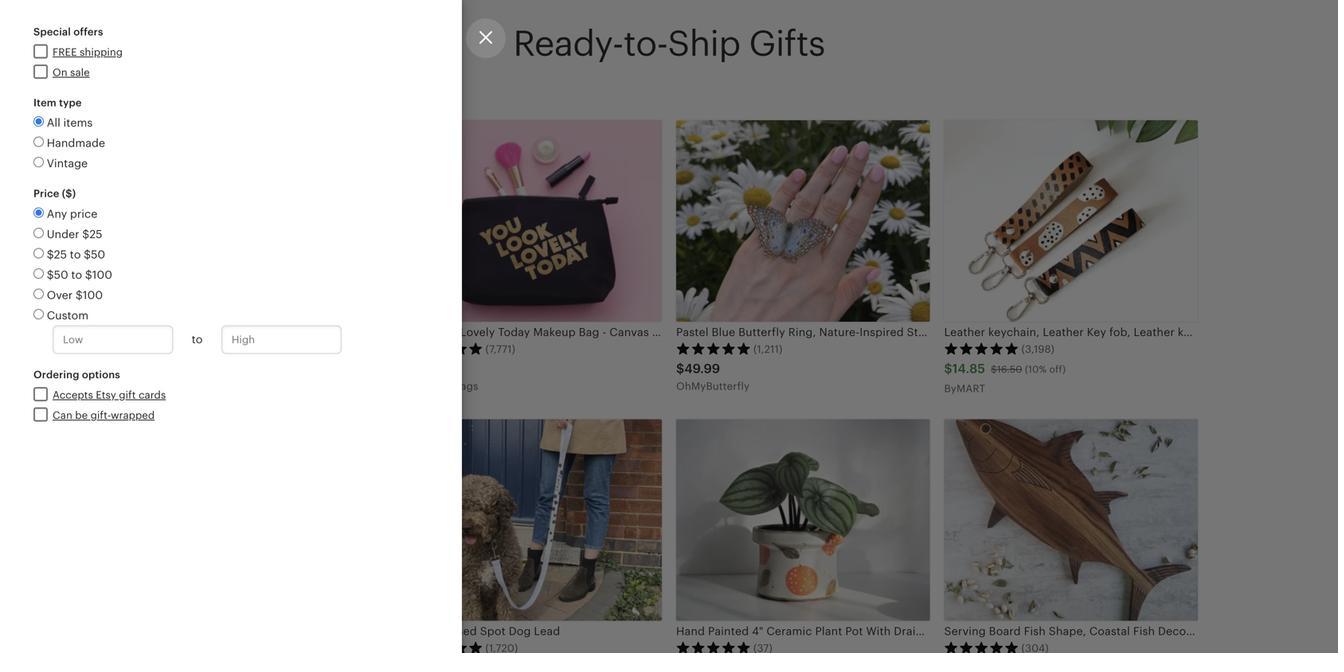 Task type: vqa. For each thing, say whether or not it's contained in the screenshot.
left 7
no



Task type: describe. For each thing, give the bounding box(es) containing it.
shipping
[[80, 46, 123, 58]]

ready-
[[513, 24, 624, 63]]

1 vertical spatial $25
[[47, 248, 67, 261]]

unique
[[1293, 326, 1332, 339]]

fob,
[[1110, 326, 1131, 339]]

(1,211)
[[754, 343, 783, 355]]

$25 to $50
[[47, 248, 105, 261]]

keychain,
[[1237, 326, 1290, 339]]

5 out of 5 stars image for leather keychain, leather key fob, leather keyholder, keychain, unique gift image
[[944, 342, 1019, 355]]

items
[[63, 116, 93, 129]]

any price
[[47, 207, 97, 220]]

vintage
[[47, 157, 88, 170]]

accepts
[[53, 389, 93, 401]]

leather keychain, leather key fob, leather keyholder, keychain, unique gift image
[[944, 120, 1198, 322]]

Handmade radio
[[33, 137, 44, 147]]

ordering
[[33, 369, 79, 381]]

16.50
[[997, 364, 1023, 375]]

free shipping
[[53, 46, 123, 58]]

1 horizontal spatial $50
[[84, 248, 105, 261]]

(3,198)
[[1022, 343, 1055, 355]]

49.99
[[685, 362, 720, 376]]

over $100 link
[[33, 289, 103, 302]]

to-
[[624, 24, 668, 63]]

personalised
[[408, 625, 477, 638]]

ready-to-ship gifts
[[513, 24, 825, 63]]

($)
[[62, 188, 76, 200]]

price ($)
[[33, 188, 76, 200]]

sale
[[70, 67, 90, 79]]

14.85
[[953, 362, 986, 376]]

0 vertical spatial $25
[[82, 228, 102, 240]]

2 leather from the left
[[1043, 326, 1084, 339]]

handmade link
[[33, 135, 429, 151]]

$25 to $50 link
[[33, 248, 105, 261]]

alphabetbags
[[408, 381, 478, 393]]

refine your search dialog
[[0, 0, 1338, 653]]

on sale link
[[53, 65, 90, 80]]

1 vertical spatial $100
[[76, 289, 103, 302]]

all items
[[47, 116, 93, 129]]

to for $50
[[71, 269, 82, 281]]

5 out of 5 stars image for personalised spot dog lead image
[[408, 641, 483, 653]]

custom
[[47, 309, 89, 322]]

ship
[[668, 24, 741, 63]]

(7,771)
[[486, 343, 516, 355]]

free
[[53, 46, 77, 58]]

leather keychain, leather key fob, leather keyholder, keychain, unique g
[[944, 326, 1338, 339]]

serving board fish shape, coastal fish decor, walnut wood
[[944, 625, 1269, 638]]

1 fish from the left
[[1024, 625, 1046, 638]]

lead
[[534, 625, 560, 638]]

walnut
[[1197, 625, 1234, 638]]

(581)
[[217, 343, 242, 355]]

$50 to $100 radio
[[33, 269, 44, 279]]

2 fish from the left
[[1134, 625, 1155, 638]]

gift
[[119, 389, 136, 401]]

$ for 49.99
[[676, 362, 685, 376]]

any
[[47, 207, 67, 220]]

under $25 link
[[33, 228, 102, 240]]

Any price radio
[[33, 207, 44, 218]]

keyholder,
[[1178, 326, 1234, 339]]

2 vertical spatial to
[[192, 333, 203, 346]]

wrapped
[[111, 409, 155, 421]]

hand painted 4" ceramic plant pot with drainage / cute indoor planter / fruits lemon orange lychee decorative bowl & candle holder image
[[676, 419, 930, 621]]

price
[[70, 207, 97, 220]]



Task type: locate. For each thing, give the bounding box(es) containing it.
$ 14.85 $ 16.50 (10% off)
[[944, 362, 1066, 376]]

$100 down $25 to $50
[[85, 269, 112, 281]]

$50 up $50 to $100
[[84, 248, 105, 261]]

0 horizontal spatial fish
[[1024, 625, 1046, 638]]

offers
[[74, 26, 103, 38]]

on
[[53, 67, 67, 79]]

item type
[[33, 97, 82, 109]]

Vintage radio
[[33, 157, 44, 167]]

personalised spot dog lead image
[[408, 419, 662, 621]]

ordering options
[[33, 369, 120, 381]]

under $25
[[47, 228, 102, 240]]

$ up ohmybutterfly
[[676, 362, 685, 376]]

select a price range option group
[[24, 206, 438, 357]]

accepts etsy gift cards link
[[53, 387, 166, 403]]

special offers
[[33, 26, 103, 38]]

you look lovely today makeup bag - canvas makeup pouch - black wash bag - cosmetics bag - valentine's day gift for her - makeup bag image
[[408, 120, 662, 322]]

can be gift-wrapped link
[[53, 408, 155, 423]]

$50
[[84, 248, 105, 261], [47, 269, 68, 281]]

$50 right $50 to $100 radio at top
[[47, 269, 68, 281]]

handmade
[[47, 137, 105, 149]]

can be gift-wrapped
[[53, 409, 155, 421]]

to left (581)
[[192, 333, 203, 346]]

$ inside $ 14.85 $ 16.50 (10% off)
[[991, 364, 997, 375]]

spot
[[480, 625, 506, 638]]

dog
[[509, 625, 531, 638]]

dark green silk organza scrunchie giant scrunchie 100% silk scrunchie hair accessories festive scrunchie gift christmas scrunchie gift image
[[140, 419, 394, 621]]

$ 49.99 ohmybutterfly
[[676, 362, 750, 393]]

$ up bymart
[[944, 362, 953, 376]]

coastal
[[1090, 625, 1130, 638]]

personalised spot dog lead link
[[408, 419, 662, 653]]

leather up 14.85
[[944, 326, 986, 339]]

0 horizontal spatial $25
[[47, 248, 67, 261]]

over
[[47, 289, 73, 302]]

to
[[70, 248, 81, 261], [71, 269, 82, 281], [192, 333, 203, 346]]

personalised spot dog lead
[[408, 625, 560, 638]]

decor,
[[1158, 625, 1194, 638]]

(10%
[[1025, 364, 1047, 375]]

0 horizontal spatial leather
[[944, 326, 986, 339]]

serving board fish shape, coastal fish decor, walnut wood image
[[944, 419, 1198, 621]]

shape,
[[1049, 625, 1087, 638]]

accepts etsy gift cards
[[53, 389, 166, 401]]

$50 to $100 link
[[33, 269, 112, 281]]

all items link
[[33, 115, 429, 131]]

fish
[[1024, 625, 1046, 638], [1134, 625, 1155, 638]]

fish left decor,
[[1134, 625, 1155, 638]]

wood
[[1237, 625, 1269, 638]]

1 horizontal spatial $
[[944, 362, 953, 376]]

All items radio
[[33, 116, 44, 127]]

5 out of 5 stars image
[[408, 342, 483, 355], [676, 342, 751, 355], [944, 342, 1019, 355], [140, 641, 215, 653], [408, 641, 483, 653], [676, 641, 751, 653], [944, 641, 1019, 653]]

to down $25 to $50
[[71, 269, 82, 281]]

0 vertical spatial $100
[[85, 269, 112, 281]]

2 horizontal spatial $
[[991, 364, 997, 375]]

$100 down $50 to $100
[[76, 289, 103, 302]]

any price link
[[33, 207, 97, 220]]

be
[[75, 409, 88, 421]]

to for $25
[[70, 248, 81, 261]]

gifts
[[749, 24, 825, 63]]

over $100
[[47, 289, 103, 302]]

5 out of 5 stars image inside personalised spot dog lead link
[[408, 641, 483, 653]]

ohmybutterfly
[[676, 381, 750, 393]]

price
[[33, 188, 59, 200]]

1 vertical spatial $50
[[47, 269, 68, 281]]

leather up (3,198)
[[1043, 326, 1084, 339]]

Over $100 radio
[[33, 289, 44, 299]]

options
[[82, 369, 120, 381]]

keychain,
[[989, 326, 1040, 339]]

pastel blue butterfly ring, nature-inspired statement ring for nature lovers, cute gift for her, fun korean butterfly ring, tender blue ring image
[[676, 120, 930, 322]]

board
[[989, 625, 1021, 638]]

vintage link
[[33, 156, 429, 171]]

leather right the fob,
[[1134, 326, 1175, 339]]

serving
[[944, 625, 986, 638]]

5 out of 5 stars image for hand painted 4" ceramic plant pot with drainage / cute indoor planter / fruits lemon orange lychee decorative bowl & candle holder image
[[676, 641, 751, 653]]

Custom radio
[[33, 309, 44, 320]]

etsy
[[96, 389, 116, 401]]

$ right 14.85
[[991, 364, 997, 375]]

all
[[47, 116, 60, 129]]

special
[[33, 26, 71, 38]]

Low number field
[[53, 325, 173, 354]]

giuseppinashop
[[140, 383, 224, 395]]

3 leather from the left
[[1134, 326, 1175, 339]]

to down under $25
[[70, 248, 81, 261]]

5 out of 5 stars image inside 'serving board fish shape, coastal fish decor, walnut wood' link
[[944, 641, 1019, 653]]

type
[[59, 97, 82, 109]]

$25 down price
[[82, 228, 102, 240]]

0 horizontal spatial $50
[[47, 269, 68, 281]]

1 horizontal spatial leather
[[1043, 326, 1084, 339]]

0 horizontal spatial $
[[676, 362, 685, 376]]

Under $25 radio
[[33, 228, 44, 238]]

$25 right $25 to $50 option
[[47, 248, 67, 261]]

bymart
[[944, 383, 986, 395]]

on sale
[[53, 67, 90, 79]]

under
[[47, 228, 79, 240]]

g
[[1335, 326, 1338, 339]]

fish right board
[[1024, 625, 1046, 638]]

5 out of 5 stars image for serving board fish shape, coastal fish decor, walnut wood image
[[944, 641, 1019, 653]]

$25
[[82, 228, 102, 240], [47, 248, 67, 261]]

2 horizontal spatial leather
[[1134, 326, 1175, 339]]

4.5 out of 5 stars image
[[140, 342, 215, 355]]

1 vertical spatial to
[[71, 269, 82, 281]]

can
[[53, 409, 72, 421]]

1 horizontal spatial fish
[[1134, 625, 1155, 638]]

serving board fish shape, coastal fish decor, walnut wood link
[[944, 419, 1269, 653]]

5 out of 5 stars image for you look lovely today makeup bag - canvas makeup pouch - black wash bag - cosmetics bag - valentine's day gift for her - makeup bag image
[[408, 342, 483, 355]]

gift-
[[90, 409, 111, 421]]

$50 to $100
[[47, 269, 112, 281]]

1 horizontal spatial $25
[[82, 228, 102, 240]]

$ for 14.85
[[944, 362, 953, 376]]

free shipping link
[[53, 44, 123, 60]]

key
[[1087, 326, 1107, 339]]

$25 to $50 radio
[[33, 248, 44, 258]]

1 leather from the left
[[944, 326, 986, 339]]

0 vertical spatial to
[[70, 248, 81, 261]]

$
[[676, 362, 685, 376], [944, 362, 953, 376], [991, 364, 997, 375]]

$100
[[85, 269, 112, 281], [76, 289, 103, 302]]

cards
[[139, 389, 166, 401]]

0 vertical spatial $50
[[84, 248, 105, 261]]

High number field
[[221, 325, 342, 354]]

item
[[33, 97, 56, 109]]

off)
[[1050, 364, 1066, 375]]

$ inside $ 49.99 ohmybutterfly
[[676, 362, 685, 376]]

leather
[[944, 326, 986, 339], [1043, 326, 1084, 339], [1134, 326, 1175, 339]]

5 out of 5 stars image for pastel blue butterfly ring, nature-inspired statement ring for nature lovers, cute gift for her, fun korean butterfly ring, tender blue ring image
[[676, 342, 751, 355]]



